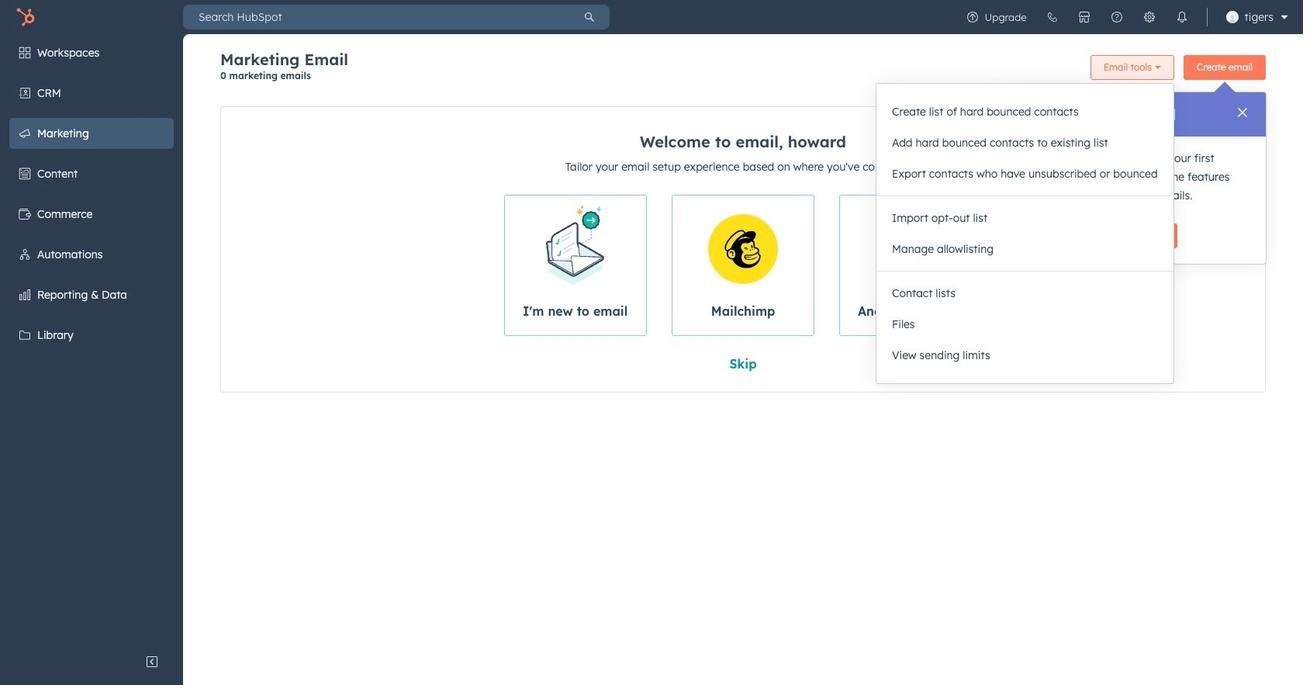 Task type: locate. For each thing, give the bounding box(es) containing it.
None checkbox
[[672, 195, 815, 336], [840, 195, 983, 336], [672, 195, 815, 336], [840, 195, 983, 336]]

banner
[[220, 50, 1267, 91]]

menu
[[957, 0, 1295, 34], [0, 34, 183, 647]]

None checkbox
[[504, 195, 647, 336]]

howard n/a image
[[1227, 11, 1239, 23]]

Search HubSpot search field
[[183, 5, 570, 29]]



Task type: vqa. For each thing, say whether or not it's contained in the screenshot.
the business
no



Task type: describe. For each thing, give the bounding box(es) containing it.
0 horizontal spatial menu
[[0, 34, 183, 647]]

settings image
[[1144, 11, 1156, 23]]

help image
[[1111, 11, 1124, 23]]

notifications image
[[1176, 11, 1189, 23]]

close image
[[1239, 108, 1248, 117]]

marketplaces image
[[1078, 11, 1091, 23]]

1 horizontal spatial menu
[[957, 0, 1295, 34]]



